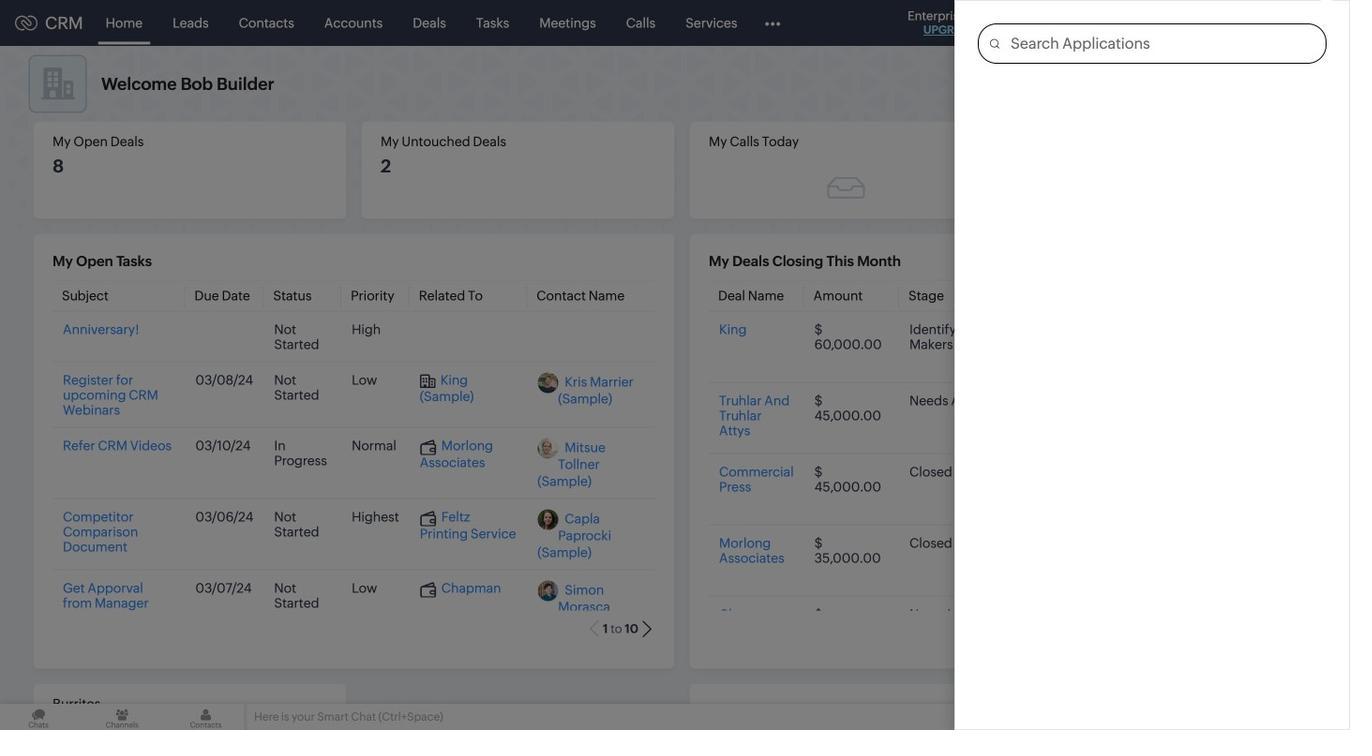 Task type: vqa. For each thing, say whether or not it's contained in the screenshot.
Profile icon
yes



Task type: locate. For each thing, give the bounding box(es) containing it.
signals element
[[1104, 0, 1140, 46]]

calendar image
[[1151, 15, 1167, 30]]

search element
[[1066, 0, 1104, 46]]

contacts image
[[167, 704, 244, 730]]

profile image
[[1266, 8, 1296, 38]]

signals image
[[1116, 15, 1129, 31]]



Task type: describe. For each thing, give the bounding box(es) containing it.
chats image
[[0, 704, 77, 730]]

channels image
[[84, 704, 161, 730]]

profile element
[[1254, 0, 1307, 45]]

create menu image
[[1031, 12, 1055, 34]]

create menu element
[[1020, 0, 1066, 45]]

Search Applications text field
[[999, 24, 1326, 63]]

search image
[[1077, 15, 1093, 31]]

logo image
[[15, 15, 38, 30]]



